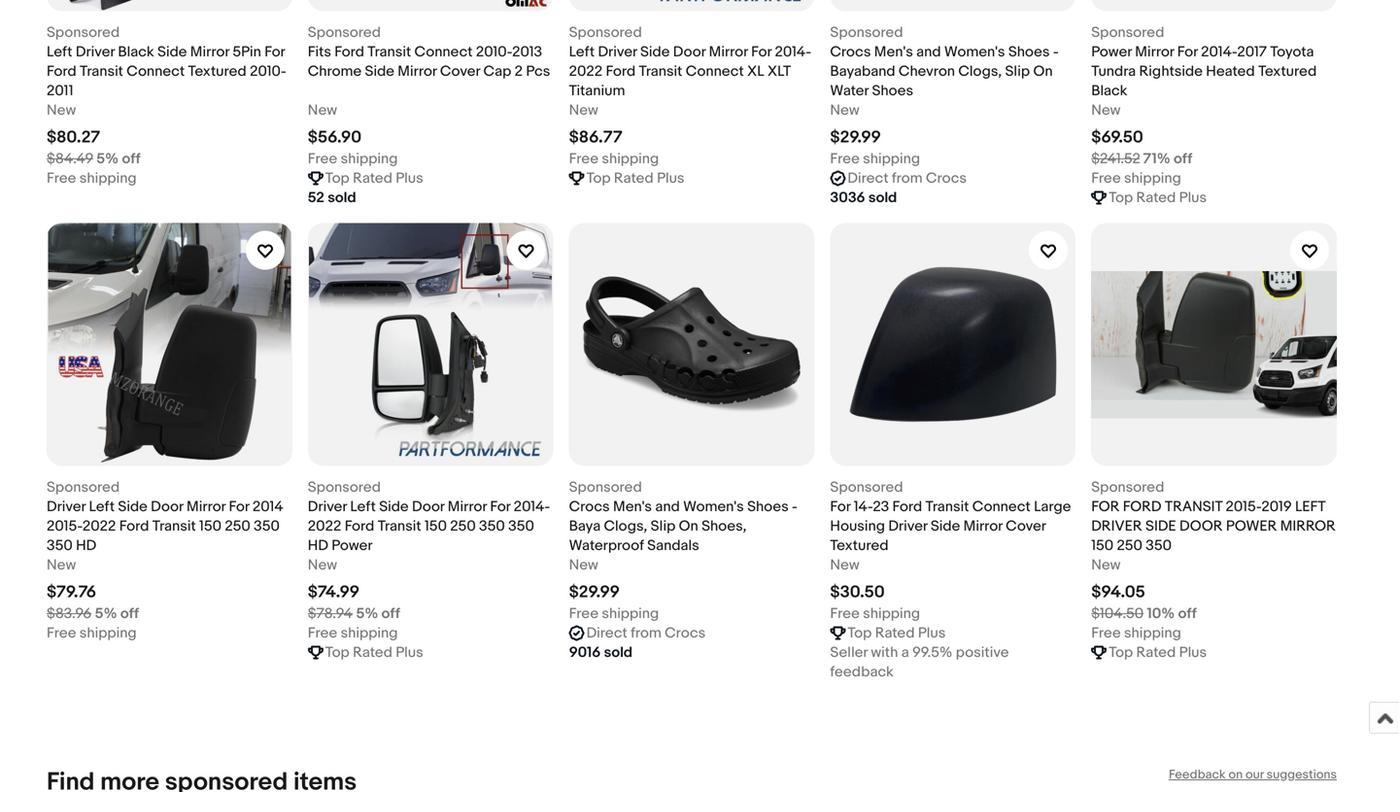 Task type: describe. For each thing, give the bounding box(es) containing it.
free inside sponsored crocs men's and women's shoes - baya clogs, slip on shoes, waterproof sandals new $29.99 free shipping
[[569, 605, 599, 623]]

sold for sponsored crocs men's and women's shoes - baya clogs, slip on shoes, waterproof sandals new $29.99 free shipping
[[604, 644, 633, 662]]

feedback
[[830, 663, 894, 681]]

left inside sponsored driver left side door mirror for 2014- 2022 ford transit 150 250 350 350 hd power new $74.99 $78.94 5% off free shipping
[[350, 498, 376, 516]]

$86.77
[[569, 128, 623, 148]]

shipping inside sponsored driver left side door mirror for 2014- 2022 ford transit 150 250 350 350 hd power new $74.99 $78.94 5% off free shipping
[[341, 625, 398, 642]]

sponsored left driver side door mirror for 2014- 2022 ford transit connect xl xlt titanium new $86.77 free shipping
[[569, 24, 812, 168]]

top rated plus up a
[[848, 625, 946, 642]]

with
[[871, 644, 898, 662]]

$30.50 text field
[[830, 582, 885, 603]]

new inside "sponsored power mirror for 2014-2017 toyota tundra rightside heated textured black new $69.50 $241.52 71% off free shipping"
[[1092, 102, 1121, 119]]

positive
[[956, 644, 1009, 662]]

on inside sponsored crocs men's and women's shoes - bayaband chevron clogs, slip on water shoes new $29.99 free shipping
[[1034, 63, 1053, 80]]

350 for hd
[[254, 518, 280, 535]]

top rated plus down previous price $78.94 5% off text box
[[325, 644, 423, 662]]

off inside 'sponsored left driver black side mirror 5pin for ford transit connect textured 2010- 2011 new $80.27 $84.49 5% off free shipping'
[[122, 150, 141, 168]]

off inside "sponsored power mirror for 2014-2017 toyota tundra rightside heated textured black new $69.50 $241.52 71% off free shipping"
[[1174, 150, 1193, 168]]

sponsored fits ford transit connect 2010-2013 chrome side mirror cover cap 2 pcs
[[308, 24, 550, 80]]

new text field for $94.05
[[1092, 556, 1121, 575]]

transit inside sponsored left driver side door mirror for 2014- 2022 ford transit connect xl xlt titanium new $86.77 free shipping
[[639, 63, 683, 80]]

new inside sponsored for ford transit 2015-2019 left driver side door power mirror 150 250 350 new $94.05 $104.50 10% off free shipping
[[1092, 557, 1121, 574]]

off inside sponsored driver left side door mirror for 2014- 2022 ford transit 150 250 350 350 hd power new $74.99 $78.94 5% off free shipping
[[382, 605, 400, 623]]

plus up 99.5%
[[918, 625, 946, 642]]

sponsored driver left side door mirror for 2014- 2022 ford transit 150 250 350 350 hd power new $74.99 $78.94 5% off free shipping
[[308, 479, 550, 642]]

new inside sponsored left driver side door mirror for 2014- 2022 ford transit connect xl xlt titanium new $86.77 free shipping
[[569, 102, 599, 119]]

side
[[1146, 518, 1177, 535]]

top rated plus text field for $30.50
[[848, 624, 946, 643]]

$104.50
[[1092, 605, 1144, 623]]

plus down previous price $241.52 71% off text box
[[1179, 189, 1207, 207]]

sponsored for sponsored crocs men's and women's shoes - baya clogs, slip on shoes, waterproof sandals new $29.99 free shipping
[[569, 479, 642, 496]]

new inside sponsored for 14-23 ford transit connect large housing driver side mirror cover textured new $30.50 free shipping
[[830, 557, 860, 574]]

free inside sponsored for 14-23 ford transit connect large housing driver side mirror cover textured new $30.50 free shipping
[[830, 605, 860, 623]]

mirror inside sponsored left driver side door mirror for 2014- 2022 ford transit connect xl xlt titanium new $86.77 free shipping
[[709, 43, 748, 61]]

crocs inside sponsored crocs men's and women's shoes - bayaband chevron clogs, slip on water shoes new $29.99 free shipping
[[830, 43, 871, 61]]

2022 for shipping
[[569, 63, 603, 80]]

seller with a 99.5% positive feedback
[[830, 644, 1013, 681]]

sponsored for sponsored for ford transit 2015-2019 left driver side door power mirror 150 250 350 new $94.05 $104.50 10% off free shipping
[[1092, 479, 1165, 496]]

shipping inside sponsored crocs men's and women's shoes - baya clogs, slip on shoes, waterproof sandals new $29.99 free shipping
[[602, 605, 659, 623]]

off inside sponsored driver left side door mirror for 2014 2015-2022 ford transit 150 250 350 350 hd new $79.76 $83.96 5% off free shipping
[[120, 605, 139, 623]]

mirror inside 'sponsored left driver black side mirror 5pin for ford transit connect textured 2010- 2011 new $80.27 $84.49 5% off free shipping'
[[190, 43, 229, 61]]

our
[[1246, 767, 1264, 783]]

direct for sponsored crocs men's and women's shoes - bayaband chevron clogs, slip on water shoes new $29.99 free shipping
[[848, 170, 889, 187]]

door for power
[[412, 498, 445, 516]]

sponsored text field for $79.76
[[47, 478, 120, 497]]

free shipping text field down '$56.90'
[[308, 149, 398, 169]]

top rated plus text field up 52 sold
[[325, 169, 423, 188]]

sold for sponsored fits ford transit connect 2010-2013 chrome side mirror cover cap 2 pcs
[[328, 189, 356, 207]]

top down the $86.77
[[587, 170, 611, 187]]

cover inside "sponsored fits ford transit connect 2010-2013 chrome side mirror cover cap 2 pcs"
[[440, 63, 480, 80]]

large
[[1034, 498, 1071, 516]]

pcs
[[526, 63, 550, 80]]

men's for sponsored crocs men's and women's shoes - bayaband chevron clogs, slip on water shoes new $29.99 free shipping
[[874, 43, 913, 61]]

$79.76
[[47, 582, 96, 603]]

top up seller on the right of page
[[848, 625, 872, 642]]

sponsored text field for $86.77
[[569, 23, 642, 42]]

rated up 52 sold
[[353, 170, 393, 187]]

2019
[[1262, 498, 1292, 516]]

$83.96
[[47, 605, 92, 623]]

$94.05
[[1092, 582, 1146, 603]]

new inside new $56.90 free shipping
[[308, 102, 337, 119]]

feedback
[[1169, 767, 1226, 783]]

on inside sponsored crocs men's and women's shoes - baya clogs, slip on shoes, waterproof sandals new $29.99 free shipping
[[679, 518, 698, 535]]

previous price $104.50 10% off text field
[[1092, 604, 1197, 624]]

titanium
[[569, 82, 625, 100]]

free inside sponsored driver left side door mirror for 2014 2015-2022 ford transit 150 250 350 350 hd new $79.76 $83.96 5% off free shipping
[[47, 625, 76, 642]]

2015- inside sponsored for ford transit 2015-2019 left driver side door power mirror 150 250 350 new $94.05 $104.50 10% off free shipping
[[1226, 498, 1262, 516]]

$79.76 text field
[[47, 582, 96, 603]]

top rated plus down the $86.77
[[587, 170, 685, 187]]

chrome
[[308, 63, 362, 80]]

for inside "sponsored power mirror for 2014-2017 toyota tundra rightside heated textured black new $69.50 $241.52 71% off free shipping"
[[1178, 43, 1198, 61]]

shoes for sponsored crocs men's and women's shoes - bayaband chevron clogs, slip on water shoes new $29.99 free shipping
[[1009, 43, 1050, 61]]

door for hd
[[151, 498, 183, 516]]

top rated plus text field for $86.77
[[587, 169, 685, 188]]

free inside sponsored crocs men's and women's shoes - bayaband chevron clogs, slip on water shoes new $29.99 free shipping
[[830, 150, 860, 168]]

shipping inside sponsored for ford transit 2015-2019 left driver side door power mirror 150 250 350 new $94.05 $104.50 10% off free shipping
[[1124, 625, 1182, 642]]

free inside new $56.90 free shipping
[[308, 150, 337, 168]]

direct from crocs for sponsored crocs men's and women's shoes - bayaband chevron clogs, slip on water shoes new $29.99 free shipping
[[848, 170, 967, 187]]

rated down previous price $78.94 5% off text box
[[353, 644, 393, 662]]

9016 sold
[[569, 644, 633, 662]]

shipping inside sponsored driver left side door mirror for 2014 2015-2022 ford transit 150 250 350 350 hd new $79.76 $83.96 5% off free shipping
[[79, 625, 137, 642]]

$69.50
[[1092, 128, 1144, 148]]

shipping inside new $56.90 free shipping
[[341, 150, 398, 168]]

2
[[515, 63, 523, 80]]

mirror inside "sponsored power mirror for 2014-2017 toyota tundra rightside heated textured black new $69.50 $241.52 71% off free shipping"
[[1135, 43, 1174, 61]]

sponsored driver left side door mirror for 2014 2015-2022 ford transit 150 250 350 350 hd new $79.76 $83.96 5% off free shipping
[[47, 479, 283, 642]]

sponsored left driver black side mirror 5pin for ford transit connect textured 2010- 2011 new $80.27 $84.49 5% off free shipping
[[47, 24, 286, 187]]

for inside sponsored for 14-23 ford transit connect large housing driver side mirror cover textured new $30.50 free shipping
[[830, 498, 851, 516]]

$29.99 for sponsored crocs men's and women's shoes - bayaband chevron clogs, slip on water shoes new $29.99 free shipping
[[830, 128, 881, 148]]

ford inside "sponsored fits ford transit connect 2010-2013 chrome side mirror cover cap 2 pcs"
[[335, 43, 364, 61]]

3036 sold
[[830, 189, 897, 207]]

shipping inside sponsored left driver side door mirror for 2014- 2022 ford transit connect xl xlt titanium new $86.77 free shipping
[[602, 150, 659, 168]]

3036
[[830, 189, 865, 207]]

slip inside sponsored crocs men's and women's shoes - bayaband chevron clogs, slip on water shoes new $29.99 free shipping
[[1005, 63, 1030, 80]]

shipping inside sponsored crocs men's and women's shoes - bayaband chevron clogs, slip on water shoes new $29.99 free shipping
[[863, 150, 920, 168]]

sponsored for sponsored left driver side door mirror for 2014- 2022 ford transit connect xl xlt titanium new $86.77 free shipping
[[569, 24, 642, 42]]

feedback on our suggestions link
[[1169, 767, 1337, 783]]

side inside sponsored for 14-23 ford transit connect large housing driver side mirror cover textured new $30.50 free shipping
[[931, 518, 960, 535]]

free shipping text field down $78.94
[[308, 624, 398, 643]]

ford inside sponsored left driver side door mirror for 2014- 2022 ford transit connect xl xlt titanium new $86.77 free shipping
[[606, 63, 636, 80]]

free shipping text field down $104.50
[[1092, 624, 1182, 643]]

$80.27 text field
[[47, 128, 100, 148]]

xl
[[747, 63, 764, 80]]

2014- inside "sponsored power mirror for 2014-2017 toyota tundra rightside heated textured black new $69.50 $241.52 71% off free shipping"
[[1201, 43, 1237, 61]]

feedback on our suggestions
[[1169, 767, 1337, 783]]

9016
[[569, 644, 601, 662]]

crocs down sponsored crocs men's and women's shoes - baya clogs, slip on shoes, waterproof sandals new $29.99 free shipping
[[665, 625, 706, 642]]

350 for $94.05
[[1146, 537, 1172, 555]]

side inside "sponsored fits ford transit connect 2010-2013 chrome side mirror cover cap 2 pcs"
[[365, 63, 394, 80]]

transit
[[1165, 498, 1223, 516]]

from for sponsored crocs men's and women's shoes - bayaband chevron clogs, slip on water shoes new $29.99 free shipping
[[892, 170, 923, 187]]

off inside sponsored for ford transit 2015-2019 left driver side door power mirror 150 250 350 new $94.05 $104.50 10% off free shipping
[[1178, 605, 1197, 623]]

new text field for $56.90
[[308, 101, 337, 120]]

transit inside sponsored driver left side door mirror for 2014 2015-2022 ford transit 150 250 350 350 hd new $79.76 $83.96 5% off free shipping
[[152, 518, 196, 535]]

sponsored for sponsored left driver black side mirror 5pin for ford transit connect textured 2010- 2011 new $80.27 $84.49 5% off free shipping
[[47, 24, 120, 42]]

2014- for power
[[514, 498, 550, 516]]

for inside sponsored driver left side door mirror for 2014 2015-2022 ford transit 150 250 350 350 hd new $79.76 $83.96 5% off free shipping
[[229, 498, 249, 516]]

new text field for $80.27
[[47, 101, 76, 120]]

for inside 'sponsored left driver black side mirror 5pin for ford transit connect textured 2010- 2011 new $80.27 $84.49 5% off free shipping'
[[265, 43, 285, 61]]

5% for $79.76
[[95, 605, 117, 623]]

plus down new $56.90 free shipping
[[396, 170, 423, 187]]

clogs, inside sponsored crocs men's and women's shoes - baya clogs, slip on shoes, waterproof sandals new $29.99 free shipping
[[604, 518, 648, 535]]

14-
[[854, 498, 873, 516]]

$29.99 text field
[[830, 128, 881, 148]]

ford inside 'sponsored left driver black side mirror 5pin for ford transit connect textured 2010- 2011 new $80.27 $84.49 5% off free shipping'
[[47, 63, 76, 80]]

cover inside sponsored for 14-23 ford transit connect large housing driver side mirror cover textured new $30.50 free shipping
[[1006, 518, 1046, 535]]

rated down the 10%
[[1137, 644, 1176, 662]]

2010- inside "sponsored fits ford transit connect 2010-2013 chrome side mirror cover cap 2 pcs"
[[476, 43, 512, 61]]

2015- inside sponsored driver left side door mirror for 2014 2015-2022 ford transit 150 250 350 350 hd new $79.76 $83.96 5% off free shipping
[[47, 518, 82, 535]]

sponsored text field for $56.90
[[308, 23, 381, 42]]

on
[[1229, 767, 1243, 783]]

new inside sponsored driver left side door mirror for 2014 2015-2022 ford transit 150 250 350 350 hd new $79.76 $83.96 5% off free shipping
[[47, 557, 76, 574]]

slip inside sponsored crocs men's and women's shoes - baya clogs, slip on shoes, waterproof sandals new $29.99 free shipping
[[651, 518, 676, 535]]

a
[[902, 644, 909, 662]]

top down $104.50
[[1109, 644, 1133, 662]]

crocs down sponsored crocs men's and women's shoes - bayaband chevron clogs, slip on water shoes new $29.99 free shipping
[[926, 170, 967, 187]]

52 sold
[[308, 189, 356, 207]]

rated down 71%
[[1137, 189, 1176, 207]]

plus down previous price $78.94 5% off text box
[[396, 644, 423, 662]]

$56.90 text field
[[308, 128, 362, 148]]

new text field for $74.99
[[308, 556, 337, 575]]

power
[[1226, 518, 1277, 535]]

baya
[[569, 518, 601, 535]]

sponsored crocs men's and women's shoes - bayaband chevron clogs, slip on water shoes new $29.99 free shipping
[[830, 24, 1059, 168]]

23
[[873, 498, 889, 516]]

sponsored for sponsored driver left side door mirror for 2014 2015-2022 ford transit 150 250 350 350 hd new $79.76 $83.96 5% off free shipping
[[47, 479, 120, 496]]

2011
[[47, 82, 73, 100]]

rated up a
[[875, 625, 915, 642]]

side inside sponsored left driver side door mirror for 2014- 2022 ford transit connect xl xlt titanium new $86.77 free shipping
[[640, 43, 670, 61]]

transit inside 'sponsored left driver black side mirror 5pin for ford transit connect textured 2010- 2011 new $80.27 $84.49 5% off free shipping'
[[80, 63, 123, 80]]

black inside 'sponsored left driver black side mirror 5pin for ford transit connect textured 2010- 2011 new $80.27 $84.49 5% off free shipping'
[[118, 43, 154, 61]]

water
[[830, 82, 869, 100]]

direct from crocs for sponsored crocs men's and women's shoes - baya clogs, slip on shoes, waterproof sandals new $29.99 free shipping
[[587, 625, 706, 642]]

250 inside sponsored driver left side door mirror for 2014- 2022 ford transit 150 250 350 350 hd power new $74.99 $78.94 5% off free shipping
[[450, 518, 476, 535]]

for inside sponsored driver left side door mirror for 2014- 2022 ford transit 150 250 350 350 hd power new $74.99 $78.94 5% off free shipping
[[490, 498, 511, 516]]

for inside sponsored left driver side door mirror for 2014- 2022 ford transit connect xl xlt titanium new $86.77 free shipping
[[751, 43, 772, 61]]

top up 52 sold
[[325, 170, 350, 187]]

ford
[[1123, 498, 1162, 516]]

chevron
[[899, 63, 955, 80]]

hd inside sponsored driver left side door mirror for 2014 2015-2022 ford transit 150 250 350 350 hd new $79.76 $83.96 5% off free shipping
[[76, 537, 96, 555]]

sponsored text field for $94.05
[[1092, 478, 1165, 497]]

driver inside sponsored driver left side door mirror for 2014 2015-2022 ford transit 150 250 350 350 hd new $79.76 $83.96 5% off free shipping
[[47, 498, 86, 516]]

free shipping text field down $29.99 text box
[[830, 149, 920, 169]]

free shipping text field down $30.50
[[830, 604, 920, 624]]

new $56.90 free shipping
[[308, 102, 398, 168]]

xlt
[[768, 63, 791, 80]]

left inside sponsored left driver side door mirror for 2014- 2022 ford transit connect xl xlt titanium new $86.77 free shipping
[[569, 43, 595, 61]]

5pin
[[233, 43, 261, 61]]

$30.50
[[830, 582, 885, 603]]

driver inside sponsored left driver side door mirror for 2014- 2022 ford transit connect xl xlt titanium new $86.77 free shipping
[[598, 43, 637, 61]]

connect inside sponsored left driver side door mirror for 2014- 2022 ford transit connect xl xlt titanium new $86.77 free shipping
[[686, 63, 744, 80]]

$69.50 text field
[[1092, 128, 1144, 148]]

mirror inside sponsored driver left side door mirror for 2014- 2022 ford transit 150 250 350 350 hd power new $74.99 $78.94 5% off free shipping
[[448, 498, 487, 516]]

free shipping text field down $83.96
[[47, 624, 137, 643]]

2013
[[512, 43, 542, 61]]

driver inside sponsored for 14-23 ford transit connect large housing driver side mirror cover textured new $30.50 free shipping
[[889, 518, 928, 535]]

sponsored for ford transit 2015-2019 left driver side door power mirror 150 250 350 new $94.05 $104.50 10% off free shipping
[[1092, 479, 1336, 642]]

door for $86.77
[[673, 43, 706, 61]]

waterproof
[[569, 537, 644, 555]]

list containing $80.27
[[47, 0, 1353, 713]]

side inside 'sponsored left driver black side mirror 5pin for ford transit connect textured 2010- 2011 new $80.27 $84.49 5% off free shipping'
[[157, 43, 187, 61]]



Task type: vqa. For each thing, say whether or not it's contained in the screenshot.
$80.27
yes



Task type: locate. For each thing, give the bounding box(es) containing it.
1 vertical spatial from
[[631, 625, 662, 642]]

new down water
[[830, 102, 860, 119]]

shipping down previous price $78.94 5% off text box
[[341, 625, 398, 642]]

new inside sponsored crocs men's and women's shoes - bayaband chevron clogs, slip on water shoes new $29.99 free shipping
[[830, 102, 860, 119]]

250 inside sponsored driver left side door mirror for 2014 2015-2022 ford transit 150 250 350 350 hd new $79.76 $83.96 5% off free shipping
[[225, 518, 251, 535]]

2015- up power
[[1226, 498, 1262, 516]]

0 horizontal spatial men's
[[613, 498, 652, 516]]

men's
[[874, 43, 913, 61], [613, 498, 652, 516]]

2022
[[569, 63, 603, 80], [82, 518, 116, 535], [308, 518, 341, 535]]

0 vertical spatial black
[[118, 43, 154, 61]]

0 vertical spatial -
[[1053, 43, 1059, 61]]

sponsored text field for $69.50
[[1092, 23, 1165, 42]]

shipping inside 'sponsored left driver black side mirror 5pin for ford transit connect textured 2010- 2011 new $80.27 $84.49 5% off free shipping'
[[79, 170, 137, 187]]

heated
[[1206, 63, 1255, 80]]

Sponsored text field
[[47, 23, 120, 42], [308, 23, 381, 42], [569, 23, 642, 42], [47, 478, 120, 497], [569, 478, 642, 497], [1092, 478, 1165, 497]]

new text field up $56.90 text box
[[308, 101, 337, 120]]

free shipping text field down the $86.77
[[569, 149, 659, 169]]

free down '$56.90'
[[308, 150, 337, 168]]

top rated plus
[[325, 170, 423, 187], [587, 170, 685, 187], [1109, 189, 1207, 207], [848, 625, 946, 642], [325, 644, 423, 662], [1109, 644, 1207, 662]]

99.5%
[[913, 644, 953, 662]]

shoes
[[1009, 43, 1050, 61], [872, 82, 914, 100], [747, 498, 789, 516]]

52 sold text field
[[308, 188, 356, 208]]

0 vertical spatial women's
[[945, 43, 1005, 61]]

shipping inside "sponsored power mirror for 2014-2017 toyota tundra rightside heated textured black new $69.50 $241.52 71% off free shipping"
[[1124, 170, 1182, 187]]

2 horizontal spatial textured
[[1259, 63, 1317, 80]]

left up 2011
[[47, 43, 72, 61]]

$29.99 inside sponsored crocs men's and women's shoes - bayaband chevron clogs, slip on water shoes new $29.99 free shipping
[[830, 128, 881, 148]]

2 horizontal spatial top rated plus text field
[[1109, 643, 1207, 663]]

0 horizontal spatial and
[[655, 498, 680, 516]]

from up 3036 sold text field
[[892, 170, 923, 187]]

0 vertical spatial from
[[892, 170, 923, 187]]

cover left cap
[[440, 63, 480, 80]]

$29.99 down water
[[830, 128, 881, 148]]

250
[[225, 518, 251, 535], [450, 518, 476, 535], [1117, 537, 1143, 555]]

on left tundra
[[1034, 63, 1053, 80]]

plus down previous price $104.50 10% off text field
[[1179, 644, 1207, 662]]

direct from crocs up 3036 sold text field
[[848, 170, 967, 187]]

driver inside sponsored driver left side door mirror for 2014- 2022 ford transit 150 250 350 350 hd power new $74.99 $78.94 5% off free shipping
[[308, 498, 347, 516]]

$84.49
[[47, 150, 93, 168]]

1 horizontal spatial direct from crocs
[[848, 170, 967, 187]]

sponsored inside sponsored for 14-23 ford transit connect large housing driver side mirror cover textured new $30.50 free shipping
[[830, 479, 903, 496]]

150 inside sponsored driver left side door mirror for 2014- 2022 ford transit 150 250 350 350 hd power new $74.99 $78.94 5% off free shipping
[[425, 518, 447, 535]]

connect inside 'sponsored left driver black side mirror 5pin for ford transit connect textured 2010- 2011 new $80.27 $84.49 5% off free shipping'
[[127, 63, 185, 80]]

0 horizontal spatial 2010-
[[250, 63, 286, 80]]

0 horizontal spatial 2014-
[[514, 498, 550, 516]]

new text field for $69.50
[[1092, 101, 1121, 120]]

sponsored text field for $80.27
[[47, 23, 120, 42]]

free inside sponsored driver left side door mirror for 2014- 2022 ford transit 150 250 350 350 hd power new $74.99 $78.94 5% off free shipping
[[308, 625, 337, 642]]

direct from crocs text field for sponsored crocs men's and women's shoes - baya clogs, slip on shoes, waterproof sandals new $29.99 free shipping
[[587, 624, 706, 643]]

suggestions
[[1267, 767, 1337, 783]]

top
[[325, 170, 350, 187], [587, 170, 611, 187], [1109, 189, 1133, 207], [848, 625, 872, 642], [325, 644, 350, 662], [1109, 644, 1133, 662]]

sponsored crocs men's and women's shoes - baya clogs, slip on shoes, waterproof sandals new $29.99 free shipping
[[569, 479, 798, 623]]

and inside sponsored crocs men's and women's shoes - baya clogs, slip on shoes, waterproof sandals new $29.99 free shipping
[[655, 498, 680, 516]]

top rated plus down the 10%
[[1109, 644, 1207, 662]]

2 horizontal spatial 2014-
[[1201, 43, 1237, 61]]

1 horizontal spatial slip
[[1005, 63, 1030, 80]]

sold right 3036
[[869, 189, 897, 207]]

1 horizontal spatial 2015-
[[1226, 498, 1262, 516]]

men's inside sponsored crocs men's and women's shoes - bayaband chevron clogs, slip on water shoes new $29.99 free shipping
[[874, 43, 913, 61]]

0 horizontal spatial 2022
[[82, 518, 116, 535]]

0 horizontal spatial from
[[631, 625, 662, 642]]

sponsored inside "sponsored fits ford transit connect 2010-2013 chrome side mirror cover cap 2 pcs"
[[308, 24, 381, 42]]

0 vertical spatial power
[[1092, 43, 1132, 61]]

power inside "sponsored power mirror for 2014-2017 toyota tundra rightside heated textured black new $69.50 $241.52 71% off free shipping"
[[1092, 43, 1132, 61]]

1 horizontal spatial 2022
[[308, 518, 341, 535]]

left up 'titanium'
[[569, 43, 595, 61]]

new down 2011
[[47, 102, 76, 119]]

0 horizontal spatial 250
[[225, 518, 251, 535]]

new text field for $29.99
[[830, 101, 860, 120]]

plus down sponsored left driver side door mirror for 2014- 2022 ford transit connect xl xlt titanium new $86.77 free shipping
[[657, 170, 685, 187]]

door inside sponsored left driver side door mirror for 2014- 2022 ford transit connect xl xlt titanium new $86.77 free shipping
[[673, 43, 706, 61]]

new inside 'sponsored left driver black side mirror 5pin for ford transit connect textured 2010- 2011 new $80.27 $84.49 5% off free shipping'
[[47, 102, 76, 119]]

shipping down $29.99 text box
[[863, 150, 920, 168]]

1 horizontal spatial direct from crocs text field
[[848, 169, 967, 188]]

sponsored for sponsored power mirror for 2014-2017 toyota tundra rightside heated textured black new $69.50 $241.52 71% off free shipping
[[1092, 24, 1165, 42]]

power up $74.99 "text box"
[[332, 537, 373, 555]]

150 inside sponsored driver left side door mirror for 2014 2015-2022 ford transit 150 250 350 350 hd new $79.76 $83.96 5% off free shipping
[[199, 518, 222, 535]]

black
[[118, 43, 154, 61], [1092, 82, 1128, 100]]

new down 'titanium'
[[569, 102, 599, 119]]

crocs
[[830, 43, 871, 61], [926, 170, 967, 187], [569, 498, 610, 516], [665, 625, 706, 642]]

shoes for sponsored crocs men's and women's shoes - baya clogs, slip on shoes, waterproof sandals new $29.99 free shipping
[[747, 498, 789, 516]]

sponsored inside sponsored driver left side door mirror for 2014- 2022 ford transit 150 250 350 350 hd power new $74.99 $78.94 5% off free shipping
[[308, 479, 381, 496]]

bayaband
[[830, 63, 896, 80]]

$74.99 text field
[[308, 582, 360, 603]]

from for sponsored crocs men's and women's shoes - baya clogs, slip on shoes, waterproof sandals new $29.99 free shipping
[[631, 625, 662, 642]]

2 horizontal spatial 2022
[[569, 63, 603, 80]]

top rated plus up 52 sold
[[325, 170, 423, 187]]

1 vertical spatial men's
[[613, 498, 652, 516]]

Free shipping text field
[[1092, 169, 1182, 188], [569, 604, 659, 624], [830, 604, 920, 624], [308, 624, 398, 643]]

2 horizontal spatial door
[[673, 43, 706, 61]]

cover
[[440, 63, 480, 80], [1006, 518, 1046, 535]]

sponsored inside sponsored left driver side door mirror for 2014- 2022 ford transit connect xl xlt titanium new $86.77 free shipping
[[569, 24, 642, 42]]

5% inside 'sponsored left driver black side mirror 5pin for ford transit connect textured 2010- 2011 new $80.27 $84.49 5% off free shipping'
[[96, 150, 119, 168]]

left inside 'sponsored left driver black side mirror 5pin for ford transit connect textured 2010- 2011 new $80.27 $84.49 5% off free shipping'
[[47, 43, 72, 61]]

direct from crocs
[[848, 170, 967, 187], [587, 625, 706, 642]]

left
[[47, 43, 72, 61], [569, 43, 595, 61], [89, 498, 115, 516], [350, 498, 376, 516]]

5%
[[96, 150, 119, 168], [95, 605, 117, 623], [356, 605, 378, 623]]

1 horizontal spatial power
[[1092, 43, 1132, 61]]

sponsored text field for textured
[[830, 478, 903, 497]]

mirror inside sponsored for 14-23 ford transit connect large housing driver side mirror cover textured new $30.50 free shipping
[[964, 518, 1003, 535]]

0 horizontal spatial on
[[679, 518, 698, 535]]

$86.77 text field
[[569, 128, 623, 148]]

mirror
[[1281, 518, 1336, 535]]

ford inside sponsored driver left side door mirror for 2014 2015-2022 ford transit 150 250 350 350 hd new $79.76 $83.96 5% off free shipping
[[119, 518, 149, 535]]

driver down 23
[[889, 518, 928, 535]]

and for sponsored crocs men's and women's shoes - bayaband chevron clogs, slip on water shoes new $29.99 free shipping
[[917, 43, 941, 61]]

power up tundra
[[1092, 43, 1132, 61]]

1 horizontal spatial women's
[[945, 43, 1005, 61]]

slip
[[1005, 63, 1030, 80], [651, 518, 676, 535]]

0 horizontal spatial direct from crocs
[[587, 625, 706, 642]]

0 vertical spatial direct from crocs
[[848, 170, 967, 187]]

1 horizontal spatial textured
[[830, 537, 889, 555]]

1 vertical spatial 2010-
[[250, 63, 286, 80]]

sold for sponsored crocs men's and women's shoes - bayaband chevron clogs, slip on water shoes new $29.99 free shipping
[[869, 189, 897, 207]]

black inside "sponsored power mirror for 2014-2017 toyota tundra rightside heated textured black new $69.50 $241.52 71% off free shipping"
[[1092, 82, 1128, 100]]

sponsored for sponsored for 14-23 ford transit connect large housing driver side mirror cover textured new $30.50 free shipping
[[830, 479, 903, 496]]

0 vertical spatial direct from crocs text field
[[848, 169, 967, 188]]

9016 sold text field
[[569, 643, 633, 663]]

free inside 'sponsored left driver black side mirror 5pin for ford transit connect textured 2010- 2011 new $80.27 $84.49 5% off free shipping'
[[47, 170, 76, 187]]

2 horizontal spatial 150
[[1092, 537, 1114, 555]]

- inside sponsored crocs men's and women's shoes - baya clogs, slip on shoes, waterproof sandals new $29.99 free shipping
[[792, 498, 798, 516]]

power
[[1092, 43, 1132, 61], [332, 537, 373, 555]]

sold inside text field
[[604, 644, 633, 662]]

1 horizontal spatial and
[[917, 43, 941, 61]]

sponsored inside 'sponsored left driver black side mirror 5pin for ford transit connect textured 2010- 2011 new $80.27 $84.49 5% off free shipping'
[[47, 24, 120, 42]]

crocs inside sponsored crocs men's and women's shoes - baya clogs, slip on shoes, waterproof sandals new $29.99 free shipping
[[569, 498, 610, 516]]

1 horizontal spatial door
[[412, 498, 445, 516]]

2022 inside sponsored driver left side door mirror for 2014- 2022 ford transit 150 250 350 350 hd power new $74.99 $78.94 5% off free shipping
[[308, 518, 341, 535]]

new text field up $30.50
[[830, 556, 860, 575]]

off right $78.94
[[382, 605, 400, 623]]

free shipping text field down $29.99 text field
[[569, 604, 659, 624]]

1 horizontal spatial top rated plus text field
[[848, 624, 946, 643]]

and for sponsored crocs men's and women's shoes - baya clogs, slip on shoes, waterproof sandals new $29.99 free shipping
[[655, 498, 680, 516]]

1 vertical spatial clogs,
[[604, 518, 648, 535]]

top rated plus text field down 71%
[[1109, 188, 1207, 208]]

sponsored text field for 350
[[308, 478, 381, 497]]

left
[[1295, 498, 1326, 516]]

women's up "shoes,"
[[683, 498, 744, 516]]

women's for sponsored crocs men's and women's shoes - bayaband chevron clogs, slip on water shoes new $29.99 free shipping
[[945, 43, 1005, 61]]

1 hd from the left
[[76, 537, 96, 555]]

tundra
[[1092, 63, 1136, 80]]

ford inside sponsored driver left side door mirror for 2014- 2022 ford transit 150 250 350 350 hd power new $74.99 $78.94 5% off free shipping
[[345, 518, 374, 535]]

door
[[1180, 518, 1223, 535]]

250 for hd
[[225, 518, 251, 535]]

1 vertical spatial direct from crocs
[[587, 625, 706, 642]]

direct up 3036 sold text field
[[848, 170, 889, 187]]

sponsored inside "sponsored power mirror for 2014-2017 toyota tundra rightside heated textured black new $69.50 $241.52 71% off free shipping"
[[1092, 24, 1165, 42]]

0 horizontal spatial door
[[151, 498, 183, 516]]

from
[[892, 170, 923, 187], [631, 625, 662, 642]]

$78.94
[[308, 605, 353, 623]]

off right $83.96
[[120, 605, 139, 623]]

textured down 5pin
[[188, 63, 247, 80]]

$29.99 down waterproof
[[569, 582, 620, 603]]

sponsored text field for shoes
[[830, 23, 903, 42]]

rightside
[[1139, 63, 1203, 80]]

5% for $74.99
[[356, 605, 378, 623]]

New text field
[[47, 101, 76, 120], [569, 101, 599, 120], [1092, 101, 1121, 120], [47, 556, 76, 575], [569, 556, 599, 575], [830, 556, 860, 575], [1092, 556, 1121, 575]]

sponsored for 14-23 ford transit connect large housing driver side mirror cover textured new $30.50 free shipping
[[830, 479, 1071, 623]]

0 horizontal spatial 150
[[199, 518, 222, 535]]

transit inside "sponsored fits ford transit connect 2010-2013 chrome side mirror cover cap 2 pcs"
[[368, 43, 411, 61]]

$29.99 text field
[[569, 582, 620, 603]]

left up $74.99 "text box"
[[350, 498, 376, 516]]

1 vertical spatial direct from crocs text field
[[587, 624, 706, 643]]

textured
[[188, 63, 247, 80], [1259, 63, 1317, 80], [830, 537, 889, 555]]

Direct from Crocs text field
[[848, 169, 967, 188], [587, 624, 706, 643]]

off right the 10%
[[1178, 605, 1197, 623]]

0 vertical spatial direct
[[848, 170, 889, 187]]

New text field
[[308, 101, 337, 120], [830, 101, 860, 120], [308, 556, 337, 575]]

sponsored text field for $29.99
[[569, 478, 642, 497]]

left inside sponsored driver left side door mirror for 2014 2015-2022 ford transit 150 250 350 350 hd new $79.76 $83.96 5% off free shipping
[[89, 498, 115, 516]]

2022 up $74.99 "text box"
[[308, 518, 341, 535]]

free
[[308, 150, 337, 168], [569, 150, 599, 168], [830, 150, 860, 168], [47, 170, 76, 187], [1092, 170, 1121, 187], [569, 605, 599, 623], [830, 605, 860, 623], [47, 625, 76, 642], [308, 625, 337, 642], [1092, 625, 1121, 642]]

new text field for $30.50
[[830, 556, 860, 575]]

hd up $74.99
[[308, 537, 328, 555]]

on up sandals
[[679, 518, 698, 535]]

top rated plus down 71%
[[1109, 189, 1207, 207]]

crocs up baya
[[569, 498, 610, 516]]

driver right the "2014"
[[308, 498, 347, 516]]

0 horizontal spatial black
[[118, 43, 154, 61]]

top down $78.94
[[325, 644, 350, 662]]

free down $83.96
[[47, 625, 76, 642]]

direct up 9016 sold
[[587, 625, 628, 642]]

off right $84.49
[[122, 150, 141, 168]]

for
[[265, 43, 285, 61], [751, 43, 772, 61], [1178, 43, 1198, 61], [229, 498, 249, 516], [490, 498, 511, 516], [830, 498, 851, 516]]

shipping inside sponsored for 14-23 ford transit connect large housing driver side mirror cover textured new $30.50 free shipping
[[863, 605, 920, 623]]

0 vertical spatial 2010-
[[476, 43, 512, 61]]

top rated plus text field up a
[[848, 624, 946, 643]]

sponsored inside sponsored crocs men's and women's shoes - baya clogs, slip on shoes, waterproof sandals new $29.99 free shipping
[[569, 479, 642, 496]]

0 vertical spatial slip
[[1005, 63, 1030, 80]]

free down $29.99 text box
[[830, 150, 860, 168]]

sponsored inside sponsored driver left side door mirror for 2014 2015-2022 ford transit 150 250 350 350 hd new $79.76 $83.96 5% off free shipping
[[47, 479, 120, 496]]

men's inside sponsored crocs men's and women's shoes - baya clogs, slip on shoes, waterproof sandals new $29.99 free shipping
[[613, 498, 652, 516]]

1 horizontal spatial 2014-
[[775, 43, 812, 61]]

2017
[[1237, 43, 1267, 61]]

free shipping text field down 71%
[[1092, 169, 1182, 188]]

textured inside 'sponsored left driver black side mirror 5pin for ford transit connect textured 2010- 2011 new $80.27 $84.49 5% off free shipping'
[[188, 63, 247, 80]]

0 horizontal spatial direct from crocs text field
[[587, 624, 706, 643]]

on
[[1034, 63, 1053, 80], [679, 518, 698, 535]]

new text field up $94.05 text field
[[1092, 556, 1121, 575]]

shipping down 71%
[[1124, 170, 1182, 187]]

previous price $84.49 5% off text field
[[47, 149, 141, 169]]

1 vertical spatial power
[[332, 537, 373, 555]]

1 vertical spatial -
[[792, 498, 798, 516]]

door inside sponsored driver left side door mirror for 2014 2015-2022 ford transit 150 250 350 350 hd new $79.76 $83.96 5% off free shipping
[[151, 498, 183, 516]]

2 horizontal spatial 250
[[1117, 537, 1143, 555]]

150 for hd
[[199, 518, 222, 535]]

0 horizontal spatial cover
[[440, 63, 480, 80]]

0 vertical spatial $29.99
[[830, 128, 881, 148]]

top rated plus text field for $69.50
[[1109, 188, 1207, 208]]

$94.05 text field
[[1092, 582, 1146, 603]]

door inside sponsored driver left side door mirror for 2014- 2022 ford transit 150 250 350 350 hd power new $74.99 $78.94 5% off free shipping
[[412, 498, 445, 516]]

direct
[[848, 170, 889, 187], [587, 625, 628, 642]]

driver
[[1092, 518, 1143, 535]]

hd
[[76, 537, 96, 555], [308, 537, 328, 555]]

2022 up 'titanium'
[[569, 63, 603, 80]]

$74.99
[[308, 582, 360, 603]]

0 horizontal spatial clogs,
[[604, 518, 648, 535]]

driver inside 'sponsored left driver black side mirror 5pin for ford transit connect textured 2010- 2011 new $80.27 $84.49 5% off free shipping'
[[76, 43, 115, 61]]

250 inside sponsored for ford transit 2015-2019 left driver side door power mirror 150 250 350 new $94.05 $104.50 10% off free shipping
[[1117, 537, 1143, 555]]

- for sponsored crocs men's and women's shoes - baya clogs, slip on shoes, waterproof sandals new $29.99 free shipping
[[792, 498, 798, 516]]

2 vertical spatial shoes
[[747, 498, 789, 516]]

slip up sandals
[[651, 518, 676, 535]]

2010- down 5pin
[[250, 63, 286, 80]]

fits
[[308, 43, 331, 61]]

0 vertical spatial shoes
[[1009, 43, 1050, 61]]

1 vertical spatial direct
[[587, 625, 628, 642]]

0 vertical spatial and
[[917, 43, 941, 61]]

for
[[1092, 498, 1120, 516]]

0 horizontal spatial sold
[[328, 189, 356, 207]]

toyota
[[1271, 43, 1314, 61]]

new up $56.90 text box
[[308, 102, 337, 119]]

direct for sponsored crocs men's and women's shoes - baya clogs, slip on shoes, waterproof sandals new $29.99 free shipping
[[587, 625, 628, 642]]

1 horizontal spatial 250
[[450, 518, 476, 535]]

0 horizontal spatial 2015-
[[47, 518, 82, 535]]

1 horizontal spatial from
[[892, 170, 923, 187]]

sponsored for sponsored fits ford transit connect 2010-2013 chrome side mirror cover cap 2 pcs
[[308, 24, 381, 42]]

Top Rated Plus text field
[[587, 169, 685, 188], [848, 624, 946, 643], [1109, 643, 1207, 663]]

housing
[[830, 518, 885, 535]]

free inside sponsored for ford transit 2015-2019 left driver side door power mirror 150 250 350 new $94.05 $104.50 10% off free shipping
[[1092, 625, 1121, 642]]

2014- inside sponsored driver left side door mirror for 2014- 2022 ford transit 150 250 350 350 hd power new $74.99 $78.94 5% off free shipping
[[514, 498, 550, 516]]

- inside sponsored crocs men's and women's shoes - bayaband chevron clogs, slip on water shoes new $29.99 free shipping
[[1053, 43, 1059, 61]]

1 vertical spatial shoes
[[872, 82, 914, 100]]

textured inside sponsored for 14-23 ford transit connect large housing driver side mirror cover textured new $30.50 free shipping
[[830, 537, 889, 555]]

2022 for $74.99
[[308, 518, 341, 535]]

1 vertical spatial $29.99
[[569, 582, 620, 603]]

1 horizontal spatial direct
[[848, 170, 889, 187]]

ford right 23
[[893, 498, 922, 516]]

2015- up $79.76 text field
[[47, 518, 82, 535]]

sold right "9016" on the bottom left of the page
[[604, 644, 633, 662]]

0 horizontal spatial shoes
[[747, 498, 789, 516]]

driver up 'titanium'
[[598, 43, 637, 61]]

1 horizontal spatial sold
[[604, 644, 633, 662]]

2014-
[[775, 43, 812, 61], [1201, 43, 1237, 61], [514, 498, 550, 516]]

free shipping text field down $84.49
[[47, 169, 137, 188]]

free down $78.94
[[308, 625, 337, 642]]

door
[[673, 43, 706, 61], [151, 498, 183, 516], [412, 498, 445, 516]]

3036 sold text field
[[830, 188, 897, 208]]

sponsored for sponsored crocs men's and women's shoes - bayaband chevron clogs, slip on water shoes new $29.99 free shipping
[[830, 24, 903, 42]]

crocs up the bayaband
[[830, 43, 871, 61]]

women's for sponsored crocs men's and women's shoes - baya clogs, slip on shoes, waterproof sandals new $29.99 free shipping
[[683, 498, 744, 516]]

1 horizontal spatial on
[[1034, 63, 1053, 80]]

2 horizontal spatial shoes
[[1009, 43, 1050, 61]]

shipping down '$56.90'
[[341, 150, 398, 168]]

new up $74.99 "text box"
[[308, 557, 337, 574]]

textured inside "sponsored power mirror for 2014-2017 toyota tundra rightside heated textured black new $69.50 $241.52 71% off free shipping"
[[1259, 63, 1317, 80]]

driver up $79.76
[[47, 498, 86, 516]]

2014
[[253, 498, 283, 516]]

ford up $74.99
[[345, 518, 374, 535]]

Top Rated Plus text field
[[325, 169, 423, 188], [1109, 188, 1207, 208], [325, 643, 423, 663]]

0 horizontal spatial slip
[[651, 518, 676, 535]]

2010-
[[476, 43, 512, 61], [250, 63, 286, 80]]

Seller with a 99.5% positive feedback text field
[[830, 643, 1076, 682]]

- for sponsored crocs men's and women's shoes - bayaband chevron clogs, slip on water shoes new $29.99 free shipping
[[1053, 43, 1059, 61]]

2010- inside 'sponsored left driver black side mirror 5pin for ford transit connect textured 2010- 2011 new $80.27 $84.49 5% off free shipping'
[[250, 63, 286, 80]]

mirror inside "sponsored fits ford transit connect 2010-2013 chrome side mirror cover cap 2 pcs"
[[398, 63, 437, 80]]

and up sandals
[[655, 498, 680, 516]]

1 vertical spatial cover
[[1006, 518, 1046, 535]]

plus
[[396, 170, 423, 187], [657, 170, 685, 187], [1179, 189, 1207, 207], [918, 625, 946, 642], [396, 644, 423, 662], [1179, 644, 1207, 662]]

1 horizontal spatial shoes
[[872, 82, 914, 100]]

-
[[1053, 43, 1059, 61], [792, 498, 798, 516]]

previous price $78.94 5% off text field
[[308, 604, 400, 624]]

ford up chrome
[[335, 43, 364, 61]]

0 horizontal spatial direct
[[587, 625, 628, 642]]

clogs, up waterproof
[[604, 518, 648, 535]]

0 vertical spatial clogs,
[[959, 63, 1002, 80]]

150 inside sponsored for ford transit 2015-2019 left driver side door power mirror 150 250 350 new $94.05 $104.50 10% off free shipping
[[1092, 537, 1114, 555]]

shoes,
[[702, 518, 747, 535]]

free inside "sponsored power mirror for 2014-2017 toyota tundra rightside heated textured black new $69.50 $241.52 71% off free shipping"
[[1092, 170, 1121, 187]]

shipping down previous price $83.96 5% off text box
[[79, 625, 137, 642]]

new up $30.50
[[830, 557, 860, 574]]

Sponsored text field
[[830, 23, 903, 42], [1092, 23, 1165, 42], [308, 478, 381, 497], [830, 478, 903, 497]]

new
[[47, 102, 76, 119], [308, 102, 337, 119], [569, 102, 599, 119], [830, 102, 860, 119], [1092, 102, 1121, 119], [47, 557, 76, 574], [308, 557, 337, 574], [569, 557, 599, 574], [830, 557, 860, 574], [1092, 557, 1121, 574]]

off right 71%
[[1174, 150, 1193, 168]]

1 vertical spatial women's
[[683, 498, 744, 516]]

$29.99 inside sponsored crocs men's and women's shoes - baya clogs, slip on shoes, waterproof sandals new $29.99 free shipping
[[569, 582, 620, 603]]

top down $241.52
[[1109, 189, 1133, 207]]

and up chevron
[[917, 43, 941, 61]]

sponsored
[[47, 24, 120, 42], [308, 24, 381, 42], [569, 24, 642, 42], [830, 24, 903, 42], [1092, 24, 1165, 42], [47, 479, 120, 496], [308, 479, 381, 496], [569, 479, 642, 496], [830, 479, 903, 496], [1092, 479, 1165, 496]]

1 horizontal spatial black
[[1092, 82, 1128, 100]]

10%
[[1147, 605, 1175, 623]]

cap
[[483, 63, 511, 80]]

$241.52
[[1092, 150, 1140, 168]]

sandals
[[647, 537, 699, 555]]

new inside sponsored crocs men's and women's shoes - baya clogs, slip on shoes, waterproof sandals new $29.99 free shipping
[[569, 557, 599, 574]]

2 horizontal spatial sold
[[869, 189, 897, 207]]

250 for $94.05
[[1117, 537, 1143, 555]]

free down $241.52
[[1092, 170, 1121, 187]]

sponsored for sponsored driver left side door mirror for 2014- 2022 ford transit 150 250 350 350 hd power new $74.99 $78.94 5% off free shipping
[[308, 479, 381, 496]]

2014- for $86.77
[[775, 43, 812, 61]]

1 vertical spatial and
[[655, 498, 680, 516]]

150
[[199, 518, 222, 535], [425, 518, 447, 535], [1092, 537, 1114, 555]]

new text field down water
[[830, 101, 860, 120]]

0 horizontal spatial -
[[792, 498, 798, 516]]

new text field up $29.99 text field
[[569, 556, 599, 575]]

direct from crocs text field for sponsored crocs men's and women's shoes - bayaband chevron clogs, slip on water shoes new $29.99 free shipping
[[848, 169, 967, 188]]

0 horizontal spatial hd
[[76, 537, 96, 555]]

52
[[308, 189, 324, 207]]

and inside sponsored crocs men's and women's shoes - bayaband chevron clogs, slip on water shoes new $29.99 free shipping
[[917, 43, 941, 61]]

0 vertical spatial cover
[[440, 63, 480, 80]]

150 for $94.05
[[1092, 537, 1114, 555]]

driver up $80.27 text box
[[76, 43, 115, 61]]

1 vertical spatial slip
[[651, 518, 676, 535]]

1 horizontal spatial clogs,
[[959, 63, 1002, 80]]

rated down the $86.77
[[614, 170, 654, 187]]

new up $79.76 text field
[[47, 557, 76, 574]]

transit inside sponsored driver left side door mirror for 2014- 2022 ford transit 150 250 350 350 hd power new $74.99 $78.94 5% off free shipping
[[378, 518, 421, 535]]

$29.99
[[830, 128, 881, 148], [569, 582, 620, 603]]

new text field down 2011
[[47, 101, 76, 120]]

new text field up $79.76 text field
[[47, 556, 76, 575]]

$56.90
[[308, 128, 362, 148]]

5% right $78.94
[[356, 605, 378, 623]]

1 horizontal spatial men's
[[874, 43, 913, 61]]

1 horizontal spatial hd
[[308, 537, 328, 555]]

men's up waterproof
[[613, 498, 652, 516]]

top rated plus text field for 350
[[325, 643, 423, 663]]

0 vertical spatial 2015-
[[1226, 498, 1262, 516]]

0 vertical spatial men's
[[874, 43, 913, 61]]

1 horizontal spatial 150
[[425, 518, 447, 535]]

previous price $83.96 5% off text field
[[47, 604, 139, 624]]

1 vertical spatial on
[[679, 518, 698, 535]]

hd up $79.76 text field
[[76, 537, 96, 555]]

2022 inside sponsored driver left side door mirror for 2014 2015-2022 ford transit 150 250 350 350 hd new $79.76 $83.96 5% off free shipping
[[82, 518, 116, 535]]

off
[[122, 150, 141, 168], [1174, 150, 1193, 168], [120, 605, 139, 623], [382, 605, 400, 623], [1178, 605, 1197, 623]]

$80.27
[[47, 128, 100, 148]]

5% right $83.96
[[95, 605, 117, 623]]

$29.99 for sponsored crocs men's and women's shoes - baya clogs, slip on shoes, waterproof sandals new $29.99 free shipping
[[569, 582, 620, 603]]

power inside sponsored driver left side door mirror for 2014- 2022 ford transit 150 250 350 350 hd power new $74.99 $78.94 5% off free shipping
[[332, 537, 373, 555]]

1 vertical spatial 2015-
[[47, 518, 82, 535]]

new up $94.05 text field
[[1092, 557, 1121, 574]]

hd inside sponsored driver left side door mirror for 2014- 2022 ford transit 150 250 350 350 hd power new $74.99 $78.94 5% off free shipping
[[308, 537, 328, 555]]

350
[[254, 518, 280, 535], [479, 518, 505, 535], [508, 518, 534, 535], [47, 537, 73, 555], [1146, 537, 1172, 555]]

new text field for $79.76
[[47, 556, 76, 575]]

seller
[[830, 644, 868, 662]]

new text field for $29.99
[[569, 556, 599, 575]]

1 horizontal spatial $29.99
[[830, 128, 881, 148]]

shipping down $29.99 text field
[[602, 605, 659, 623]]

ford
[[335, 43, 364, 61], [47, 63, 76, 80], [606, 63, 636, 80], [893, 498, 922, 516], [119, 518, 149, 535], [345, 518, 374, 535]]

side inside sponsored driver left side door mirror for 2014- 2022 ford transit 150 250 350 350 hd power new $74.99 $78.94 5% off free shipping
[[379, 498, 409, 516]]

previous price $241.52 71% off text field
[[1092, 149, 1193, 169]]

1 horizontal spatial cover
[[1006, 518, 1046, 535]]

0 horizontal spatial women's
[[683, 498, 744, 516]]

free inside sponsored left driver side door mirror for 2014- 2022 ford transit connect xl xlt titanium new $86.77 free shipping
[[569, 150, 599, 168]]

side
[[157, 43, 187, 61], [640, 43, 670, 61], [365, 63, 394, 80], [118, 498, 148, 516], [379, 498, 409, 516], [931, 518, 960, 535]]

0 vertical spatial on
[[1034, 63, 1053, 80]]

71%
[[1143, 150, 1171, 168]]

sponsored power mirror for 2014-2017 toyota tundra rightside heated textured black new $69.50 $241.52 71% off free shipping
[[1092, 24, 1317, 187]]

1 horizontal spatial 2010-
[[476, 43, 512, 61]]

Free shipping text field
[[308, 149, 398, 169], [569, 149, 659, 169], [830, 149, 920, 169], [47, 169, 137, 188], [47, 624, 137, 643], [1092, 624, 1182, 643]]

men's for sponsored crocs men's and women's shoes - baya clogs, slip on shoes, waterproof sandals new $29.99 free shipping
[[613, 498, 652, 516]]

ford inside sponsored for 14-23 ford transit connect large housing driver side mirror cover textured new $30.50 free shipping
[[893, 498, 922, 516]]

1 horizontal spatial -
[[1053, 43, 1059, 61]]

transit inside sponsored for 14-23 ford transit connect large housing driver side mirror cover textured new $30.50 free shipping
[[926, 498, 969, 516]]

connect inside sponsored for 14-23 ford transit connect large housing driver side mirror cover textured new $30.50 free shipping
[[973, 498, 1031, 516]]

350 for power
[[508, 518, 534, 535]]

shipping
[[341, 150, 398, 168], [602, 150, 659, 168], [863, 150, 920, 168], [79, 170, 137, 187], [1124, 170, 1182, 187], [602, 605, 659, 623], [863, 605, 920, 623], [79, 625, 137, 642], [341, 625, 398, 642], [1124, 625, 1182, 642]]

1 vertical spatial black
[[1092, 82, 1128, 100]]

0 horizontal spatial power
[[332, 537, 373, 555]]

0 horizontal spatial textured
[[188, 63, 247, 80]]

2 hd from the left
[[308, 537, 328, 555]]

shipping up the with
[[863, 605, 920, 623]]

list
[[47, 0, 1353, 713]]

0 horizontal spatial $29.99
[[569, 582, 620, 603]]

new text field for $86.77
[[569, 101, 599, 120]]

0 horizontal spatial top rated plus text field
[[587, 169, 685, 188]]

new inside sponsored driver left side door mirror for 2014- 2022 ford transit 150 250 350 350 hd power new $74.99 $78.94 5% off free shipping
[[308, 557, 337, 574]]

shipping down previous price $84.49 5% off text field
[[79, 170, 137, 187]]

connect inside "sponsored fits ford transit connect 2010-2013 chrome side mirror cover cap 2 pcs"
[[415, 43, 473, 61]]



